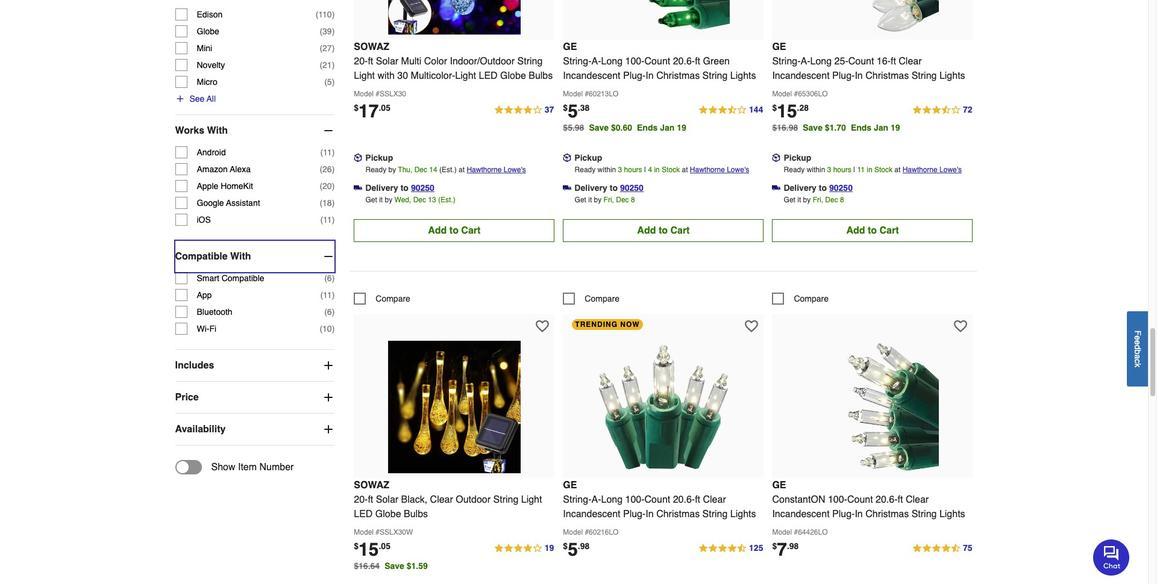 Task type: describe. For each thing, give the bounding box(es) containing it.
$1.59
[[407, 561, 428, 571]]

64426lo
[[798, 528, 828, 537]]

show item number element
[[175, 460, 294, 475]]

( for apple homekit
[[320, 181, 322, 191]]

$5.98 save $0.60 ends jan 19
[[563, 123, 686, 132]]

( 5 )
[[324, 77, 335, 87]]

get for ready by thu, dec 14 (est.) at hawthorne lowe's
[[365, 196, 377, 204]]

sowaz 20-ft solar black, clear outdoor string light led globe bulbs image
[[388, 341, 521, 473]]

90250 for 11
[[829, 183, 853, 193]]

model for string-a-long 100-count 20.6-ft clear incandescent plug-in christmas string lights
[[563, 528, 583, 537]]

10
[[322, 324, 332, 334]]

model for 20-ft solar black, clear outdoor string light led globe bulbs
[[354, 528, 374, 537]]

# for ge string-a-long 100-count 20.6-ft green incandescent plug-in christmas string lights
[[585, 90, 589, 98]]

plug- for string-a-long 100-count 20.6-ft clear incandescent plug-in christmas string lights
[[623, 509, 646, 520]]

5 for $ 5 .38
[[568, 100, 578, 122]]

1 add to cart button from the left
[[354, 219, 555, 242]]

| for 11
[[853, 166, 855, 174]]

ge constanton 100-count 20.6-ft clear incandescent plug-in christmas string lights image
[[806, 341, 939, 473]]

model for constanton 100-count 20.6-ft clear incandescent plug-in christmas string lights
[[772, 528, 792, 537]]

show
[[211, 462, 235, 473]]

ready within 3 hours | 11 in stock at hawthorne lowe's
[[784, 166, 962, 174]]

in for 4
[[654, 166, 660, 174]]

compatible inside compatible with button
[[175, 251, 228, 262]]

clear inside ge string-a-long 100-count 20.6-ft clear incandescent plug-in christmas string lights
[[703, 495, 726, 505]]

save for $ 15 .05
[[385, 561, 404, 571]]

60213lo
[[589, 90, 619, 98]]

k
[[1133, 363, 1143, 367]]

14
[[429, 166, 437, 174]]

2 add to cart button from the left
[[563, 219, 764, 242]]

sslx30w
[[380, 528, 413, 537]]

hawthorne for ready within 3 hours | 4 in stock at hawthorne lowe's
[[690, 166, 725, 174]]

works with
[[175, 125, 228, 136]]

price button
[[175, 382, 335, 413]]

ready for ready within 3 hours | 11 in stock at hawthorne lowe's
[[784, 166, 805, 174]]

$ for $ 15 .05
[[354, 542, 359, 551]]

4 stars image for 17
[[493, 103, 555, 117]]

by for ready within 3 hours | 4 in stock at hawthorne lowe's
[[594, 196, 602, 204]]

assistant
[[226, 198, 260, 208]]

1 at from the left
[[459, 166, 465, 174]]

globe inside sowaz 20-ft solar black, clear outdoor string light led globe bulbs
[[375, 509, 401, 520]]

sowaz 20-ft solar multi color indoor/outdoor string light with 30 multicolor-light led globe bulbs
[[354, 41, 553, 81]]

model # sslx30
[[354, 90, 406, 98]]

clear inside ge string-a-long 25-count 16-ft clear incandescent plug-in christmas string lights
[[899, 56, 922, 67]]

19 inside 19 button
[[545, 543, 554, 553]]

5 for ( 5 )
[[327, 77, 332, 87]]

90250 button for (est.)
[[411, 182, 434, 194]]

number
[[259, 462, 294, 473]]

20- for 20-ft solar black, clear outdoor string light led globe bulbs
[[354, 495, 368, 505]]

ge string-a-long 25-count 16-ft clear incandescent plug-in christmas string lights
[[772, 41, 965, 81]]

d
[[1133, 345, 1143, 350]]

( 26 )
[[320, 164, 335, 174]]

all
[[207, 94, 216, 104]]

100- for clear
[[625, 495, 645, 505]]

( for smart compatible
[[324, 274, 327, 283]]

incandescent for ge string-a-long 100-count 20.6-ft clear incandescent plug-in christmas string lights
[[563, 509, 620, 520]]

with for works with
[[207, 125, 228, 136]]

hours for 11
[[833, 166, 851, 174]]

plus image for price
[[323, 392, 335, 404]]

bulbs inside sowaz 20-ft solar multi color indoor/outdoor string light with 30 multicolor-light led globe bulbs
[[529, 70, 553, 81]]

$0.60
[[611, 123, 632, 132]]

string inside sowaz 20-ft solar multi color indoor/outdoor string light with 30 multicolor-light led globe bulbs
[[517, 56, 543, 67]]

1 hawthorne from the left
[[467, 166, 502, 174]]

save for $ 15 .28
[[803, 123, 823, 132]]

$ for $ 15 .28
[[772, 103, 777, 112]]

3 add to cart button from the left
[[772, 219, 973, 242]]

50054667 element
[[563, 293, 619, 305]]

21
[[322, 60, 332, 70]]

( 6 ) for bluetooth
[[324, 307, 335, 317]]

3 for 11
[[827, 166, 831, 174]]

stock for 11
[[874, 166, 892, 174]]

string- for string-a-long 100-count 20.6-ft green incandescent plug-in christmas string lights
[[563, 56, 591, 67]]

string- for string-a-long 25-count 16-ft clear incandescent plug-in christmas string lights
[[772, 56, 801, 67]]

f
[[1133, 330, 1143, 336]]

it for ready within 3 hours | 4 in stock at hawthorne lowe's
[[588, 196, 592, 204]]

39
[[322, 26, 332, 36]]

sslx30
[[380, 90, 406, 98]]

mini
[[197, 43, 212, 53]]

37
[[545, 105, 554, 114]]

with
[[378, 70, 395, 81]]

pickup for ready by thu, dec 14 (est.) at hawthorne lowe's
[[365, 153, 393, 162]]

compare for 50054667 element
[[585, 294, 619, 304]]

( for amazon alexa
[[320, 164, 322, 174]]

20- for 20-ft solar multi color indoor/outdoor string light with 30 multicolor-light led globe bulbs
[[354, 56, 368, 67]]

pickup image for ready within 3 hours | 11 in stock at hawthorne lowe's
[[772, 154, 781, 162]]

17
[[359, 100, 379, 122]]

) for bluetooth
[[332, 307, 335, 317]]

count inside ge constanton 100-count 20.6-ft clear incandescent plug-in christmas string lights
[[847, 495, 873, 505]]

$ 7 .98
[[772, 539, 799, 560]]

within for ready within 3 hours | 11 in stock at hawthorne lowe's
[[807, 166, 825, 174]]

ft inside ge string-a-long 100-count 20.6-ft green incandescent plug-in christmas string lights
[[695, 56, 700, 67]]

ge constanton 100-count 20.6-ft clear incandescent plug-in christmas string lights
[[772, 480, 965, 520]]

was price $16.98 element
[[772, 120, 803, 132]]

ft inside sowaz 20-ft solar multi color indoor/outdoor string light with 30 multicolor-light led globe bulbs
[[368, 56, 373, 67]]

125 button
[[698, 542, 764, 556]]

1000321341 element
[[772, 293, 829, 305]]

.28
[[797, 103, 809, 112]]

110
[[318, 10, 332, 19]]

$16.64 save $1.59
[[354, 561, 428, 571]]

ios
[[197, 215, 211, 225]]

plug- inside ge constanton 100-count 20.6-ft clear incandescent plug-in christmas string lights
[[832, 509, 855, 520]]

alexa
[[230, 164, 251, 174]]

lights for string-a-long 100-count 20.6-ft green incandescent plug-in christmas string lights
[[730, 70, 756, 81]]

outdoor
[[456, 495, 491, 505]]

75
[[963, 543, 972, 553]]

) for app
[[332, 290, 335, 300]]

long for string-a-long 100-count 20.6-ft green incandescent plug-in christmas string lights
[[601, 56, 623, 67]]

11 down savings save $1.70 element
[[857, 166, 865, 174]]

( 27 )
[[320, 43, 335, 53]]

2 cart from the left
[[670, 225, 690, 236]]

( 21 )
[[320, 60, 335, 70]]

model # 65306lo
[[772, 90, 828, 98]]

( for app
[[320, 290, 323, 300]]

model # 60216lo
[[563, 528, 619, 537]]

string inside ge string-a-long 100-count 20.6-ft clear incandescent plug-in christmas string lights
[[702, 509, 728, 520]]

1 heart outline image from the left
[[536, 320, 549, 333]]

christmas for ge string-a-long 100-count 20.6-ft clear incandescent plug-in christmas string lights
[[656, 509, 700, 520]]

15 for $ 15 .05
[[359, 539, 379, 560]]

add for third add to cart button from right
[[428, 225, 447, 236]]

homekit
[[221, 181, 253, 191]]

ft inside ge string-a-long 25-count 16-ft clear incandescent plug-in christmas string lights
[[891, 56, 896, 67]]

ready within 3 hours | 4 in stock at hawthorne lowe's
[[575, 166, 749, 174]]

16-
[[877, 56, 891, 67]]

novelty
[[197, 60, 225, 70]]

90250 button for 4
[[620, 182, 644, 194]]

in for ge string-a-long 100-count 20.6-ft clear incandescent plug-in christmas string lights
[[646, 509, 654, 520]]

model # 60213lo
[[563, 90, 619, 98]]

includes button
[[175, 350, 335, 381]]

hawthorne lowe's button for ready within 3 hours | 4 in stock at hawthorne lowe's
[[690, 164, 749, 176]]

) for smart compatible
[[332, 274, 335, 283]]

apple homekit
[[197, 181, 253, 191]]

it for ready within 3 hours | 11 in stock at hawthorne lowe's
[[797, 196, 801, 204]]

lights for string-a-long 25-count 16-ft clear incandescent plug-in christmas string lights
[[939, 70, 965, 81]]

actual price $15.05 element
[[354, 539, 390, 560]]

constanton
[[772, 495, 825, 505]]

0 vertical spatial globe
[[197, 26, 219, 36]]

minus image for works with
[[323, 125, 335, 137]]

4
[[648, 166, 652, 174]]

1 cart from the left
[[461, 225, 481, 236]]

sowaz for sowaz 20-ft solar multi color indoor/outdoor string light with 30 multicolor-light led globe bulbs
[[354, 41, 389, 52]]

pickup image for ready by thu, dec 14 (est.) at hawthorne lowe's
[[354, 154, 362, 162]]

( 18 )
[[320, 198, 335, 208]]

$ for $ 5 .98
[[563, 542, 568, 551]]

1 vertical spatial (est.)
[[438, 196, 455, 204]]

) for globe
[[332, 26, 335, 36]]

availability button
[[175, 414, 335, 445]]

0 vertical spatial (est.)
[[439, 166, 457, 174]]

by for ready within 3 hours | 11 in stock at hawthorne lowe's
[[803, 196, 811, 204]]

( for wi-fi
[[320, 324, 322, 334]]

ge string-a-long 25-count 16-ft clear incandescent plug-in christmas string lights image
[[806, 0, 939, 35]]

jan for 15
[[874, 123, 888, 132]]

125
[[749, 543, 763, 553]]

solar for 30
[[376, 56, 398, 67]]

thu,
[[398, 166, 412, 174]]

model # 64426lo
[[772, 528, 828, 537]]

micro
[[197, 77, 217, 87]]

ge for ge string-a-long 100-count 20.6-ft clear incandescent plug-in christmas string lights
[[563, 480, 577, 491]]

delivery for ready within 3 hours | 4 in stock at hawthorne lowe's
[[575, 183, 607, 193]]

11 for app
[[323, 290, 332, 300]]

ge string-a-long 100-count 20.6-ft green incandescent plug-in christmas string lights image
[[597, 0, 730, 35]]

android
[[197, 148, 226, 157]]

see all
[[190, 94, 216, 104]]

( for globe
[[320, 26, 322, 36]]

.98 for 7
[[787, 542, 799, 551]]

$ for $ 5 .38
[[563, 103, 568, 112]]

wed,
[[394, 196, 411, 204]]

1 horizontal spatial light
[[455, 70, 476, 81]]

app
[[197, 290, 212, 300]]

amazon alexa
[[197, 164, 251, 174]]

25-
[[834, 56, 848, 67]]

72 button
[[912, 103, 973, 117]]

f e e d b a c k
[[1133, 330, 1143, 367]]

truck filled image
[[354, 184, 362, 192]]

add to cart for third add to cart button from right
[[428, 225, 481, 236]]

7
[[777, 539, 787, 560]]

$ 5 .38
[[563, 100, 590, 122]]

30
[[397, 70, 408, 81]]

incandescent for ge string-a-long 100-count 20.6-ft green incandescent plug-in christmas string lights
[[563, 70, 620, 81]]

60216lo
[[589, 528, 619, 537]]

see
[[190, 94, 205, 104]]

solar for globe
[[376, 495, 398, 505]]

wi-fi
[[197, 324, 216, 334]]

led inside sowaz 20-ft solar black, clear outdoor string light led globe bulbs
[[354, 509, 373, 520]]

( for novelty
[[320, 60, 322, 70]]

ft inside ge string-a-long 100-count 20.6-ft clear incandescent plug-in christmas string lights
[[695, 495, 700, 505]]

$16.98 save $1.70 ends jan 19
[[772, 123, 900, 132]]

37 button
[[493, 103, 555, 117]]

1 lowe's from the left
[[504, 166, 526, 174]]

smart compatible
[[197, 274, 264, 283]]



Task type: vqa. For each thing, say whether or not it's contained in the screenshot.
"Count" related to String-A-Long 100-Count 20.6-ft Green Incandescent Plug-In Christmas String Lights
yes



Task type: locate. For each thing, give the bounding box(es) containing it.
1 horizontal spatial hours
[[833, 166, 851, 174]]

90250 up "13"
[[411, 183, 434, 193]]

compare for 5001599551 element
[[376, 294, 410, 304]]

) for android
[[332, 148, 335, 157]]

2 it from the left
[[588, 196, 592, 204]]

plus image inside see all button
[[175, 94, 185, 104]]

3 hawthorne from the left
[[903, 166, 938, 174]]

0 horizontal spatial pickup image
[[354, 154, 362, 162]]

get
[[365, 196, 377, 204], [575, 196, 586, 204], [784, 196, 795, 204]]

count inside ge string-a-long 100-count 20.6-ft clear incandescent plug-in christmas string lights
[[645, 495, 670, 505]]

1 horizontal spatial heart outline image
[[954, 320, 967, 333]]

# up actual price $17.05 element
[[376, 90, 380, 98]]

19 up ready within 3 hours | 4 in stock at hawthorne lowe's
[[677, 123, 686, 132]]

2 delivery to 90250 from the left
[[575, 183, 644, 193]]

20- inside sowaz 20-ft solar multi color indoor/outdoor string light with 30 multicolor-light led globe bulbs
[[354, 56, 368, 67]]

( 11 )
[[320, 148, 335, 157], [320, 215, 335, 225], [320, 290, 335, 300]]

plus image
[[323, 424, 335, 436]]

8 ) from the top
[[332, 181, 335, 191]]

2 horizontal spatial at
[[895, 166, 901, 174]]

1 ( 11 ) from the top
[[320, 148, 335, 157]]

multicolor-
[[411, 70, 455, 81]]

lowe's for ready within 3 hours | 4 in stock at hawthorne lowe's
[[727, 166, 749, 174]]

2 vertical spatial ( 11 )
[[320, 290, 335, 300]]

edison
[[197, 10, 223, 19]]

3 ( 11 ) from the top
[[320, 290, 335, 300]]

( 11 ) down ( 18 )
[[320, 215, 335, 225]]

$ 5 .98
[[563, 539, 590, 560]]

3 down $1.70
[[827, 166, 831, 174]]

3.5 stars image containing 144
[[698, 103, 764, 117]]

1 pickup from the left
[[365, 153, 393, 162]]

solar inside sowaz 20-ft solar multi color indoor/outdoor string light with 30 multicolor-light led globe bulbs
[[376, 56, 398, 67]]

string- inside ge string-a-long 25-count 16-ft clear incandescent plug-in christmas string lights
[[772, 56, 801, 67]]

led
[[479, 70, 498, 81], [354, 509, 373, 520]]

plus image inside includes button
[[323, 360, 335, 372]]

lights inside ge string-a-long 25-count 16-ft clear incandescent plug-in christmas string lights
[[939, 70, 965, 81]]

0 horizontal spatial get
[[365, 196, 377, 204]]

2 solar from the top
[[376, 495, 398, 505]]

20- inside sowaz 20-ft solar black, clear outdoor string light led globe bulbs
[[354, 495, 368, 505]]

string inside ge string-a-long 25-count 16-ft clear incandescent plug-in christmas string lights
[[912, 70, 937, 81]]

f e e d b a c k button
[[1127, 311, 1148, 387]]

includes
[[175, 360, 214, 371]]

20.6- inside ge string-a-long 100-count 20.6-ft green incandescent plug-in christmas string lights
[[673, 56, 695, 67]]

$ inside $ 17 .05
[[354, 103, 359, 112]]

75 button
[[912, 542, 973, 556]]

3 at from the left
[[895, 166, 901, 174]]

2 pickup image from the left
[[563, 154, 572, 162]]

light inside sowaz 20-ft solar black, clear outdoor string light led globe bulbs
[[521, 495, 542, 505]]

a- inside ge string-a-long 100-count 20.6-ft clear incandescent plug-in christmas string lights
[[591, 495, 601, 505]]

incandescent inside ge string-a-long 25-count 16-ft clear incandescent plug-in christmas string lights
[[772, 70, 830, 81]]

90250 down ready within 3 hours | 4 in stock at hawthorne lowe's
[[620, 183, 644, 193]]

90250 button up "13"
[[411, 182, 434, 194]]

ft inside ge constanton 100-count 20.6-ft clear incandescent plug-in christmas string lights
[[898, 495, 903, 505]]

0 horizontal spatial add to cart button
[[354, 219, 555, 242]]

2 horizontal spatial add to cart
[[846, 225, 899, 236]]

at
[[459, 166, 465, 174], [682, 166, 688, 174], [895, 166, 901, 174]]

15 for $ 15 .28
[[777, 100, 797, 122]]

18
[[322, 198, 332, 208]]

save left $0.60
[[589, 123, 609, 132]]

1 ) from the top
[[332, 10, 335, 19]]

$ inside $ 15 .28
[[772, 103, 777, 112]]

20.6- for green
[[673, 56, 695, 67]]

1 8 from the left
[[631, 196, 635, 204]]

0 horizontal spatial heart outline image
[[536, 320, 549, 333]]

ft
[[368, 56, 373, 67], [695, 56, 700, 67], [891, 56, 896, 67], [368, 495, 373, 505], [695, 495, 700, 505], [898, 495, 903, 505]]

1 horizontal spatial 90250 button
[[620, 182, 644, 194]]

) for edison
[[332, 10, 335, 19]]

1 vertical spatial ( 6 )
[[324, 307, 335, 317]]

20.6- inside ge constanton 100-count 20.6-ft clear incandescent plug-in christmas string lights
[[876, 495, 898, 505]]

2 lowe's from the left
[[727, 166, 749, 174]]

save down .28
[[803, 123, 823, 132]]

90250 down ready within 3 hours | 11 in stock at hawthorne lowe's
[[829, 183, 853, 193]]

0 vertical spatial minus image
[[323, 125, 335, 137]]

0 horizontal spatial cart
[[461, 225, 481, 236]]

2 compare from the left
[[585, 294, 619, 304]]

0 horizontal spatial add
[[428, 225, 447, 236]]

add for third add to cart button from left
[[846, 225, 865, 236]]

11
[[323, 148, 332, 157], [857, 166, 865, 174], [323, 215, 332, 225], [323, 290, 332, 300]]

1 .05 from the top
[[379, 103, 390, 112]]

2 ) from the top
[[332, 26, 335, 36]]

0 horizontal spatial 3.5 stars image
[[698, 103, 764, 117]]

see all button
[[175, 93, 216, 105]]

clear up 125 button
[[703, 495, 726, 505]]

by
[[388, 166, 396, 174], [385, 196, 392, 204], [594, 196, 602, 204], [803, 196, 811, 204]]

sowaz
[[354, 41, 389, 52], [354, 480, 389, 491]]

sowaz up model # sslx30w
[[354, 480, 389, 491]]

4 ) from the top
[[332, 60, 335, 70]]

a- for string-a-long 100-count 20.6-ft clear incandescent plug-in christmas string lights
[[591, 495, 601, 505]]

2 horizontal spatial globe
[[500, 70, 526, 81]]

11 for ios
[[323, 215, 332, 225]]

1 horizontal spatial 3
[[827, 166, 831, 174]]

minus image up ( 26 ) in the top left of the page
[[323, 125, 335, 137]]

8 for 4
[[631, 196, 635, 204]]

long inside ge string-a-long 100-count 20.6-ft green incandescent plug-in christmas string lights
[[601, 56, 623, 67]]

jan for 5
[[660, 123, 675, 132]]

#
[[376, 90, 380, 98], [585, 90, 589, 98], [794, 90, 798, 98], [376, 528, 380, 537], [585, 528, 589, 537], [794, 528, 798, 537]]

plus image left see
[[175, 94, 185, 104]]

13 ) from the top
[[332, 307, 335, 317]]

amazon
[[197, 164, 228, 174]]

1 horizontal spatial delivery to 90250
[[575, 183, 644, 193]]

( 20 )
[[320, 181, 335, 191]]

0 horizontal spatial stock
[[662, 166, 680, 174]]

lights up 125
[[730, 509, 756, 520]]

5 up $5.98
[[568, 100, 578, 122]]

clear inside ge constanton 100-count 20.6-ft clear incandescent plug-in christmas string lights
[[906, 495, 929, 505]]

(est.) right 14
[[439, 166, 457, 174]]

plus image
[[175, 94, 185, 104], [323, 360, 335, 372], [323, 392, 335, 404]]

ge string-a-long 100-count 20.6-ft clear incandescent plug-in christmas string lights image
[[597, 341, 730, 473]]

1 vertical spatial globe
[[500, 70, 526, 81]]

add
[[428, 225, 447, 236], [637, 225, 656, 236], [846, 225, 865, 236]]

2 ( 11 ) from the top
[[320, 215, 335, 225]]

# up .38
[[585, 90, 589, 98]]

long for string-a-long 100-count 20.6-ft clear incandescent plug-in christmas string lights
[[601, 495, 623, 505]]

15 up $16.64
[[359, 539, 379, 560]]

) for micro
[[332, 77, 335, 87]]

dec down ready within 3 hours | 4 in stock at hawthorne lowe's
[[616, 196, 629, 204]]

.05 down model # sslx30 at the left top
[[379, 103, 390, 112]]

compare inside 1000321341 element
[[794, 294, 829, 304]]

1 fri, from the left
[[604, 196, 614, 204]]

0 horizontal spatial hawthorne lowe's button
[[467, 164, 526, 176]]

count inside ge string-a-long 100-count 20.6-ft green incandescent plug-in christmas string lights
[[645, 56, 670, 67]]

26
[[322, 164, 332, 174]]

string- inside ge string-a-long 100-count 20.6-ft green incandescent plug-in christmas string lights
[[563, 56, 591, 67]]

0 horizontal spatial led
[[354, 509, 373, 520]]

hours down $16.98 save $1.70 ends jan 19
[[833, 166, 851, 174]]

string up 125 button
[[702, 509, 728, 520]]

20-
[[354, 56, 368, 67], [354, 495, 368, 505]]

delivery to 90250 for ready within 3 hours | 11 in stock at hawthorne lowe's
[[784, 183, 853, 193]]

2 horizontal spatial 19
[[891, 123, 900, 132]]

black,
[[401, 495, 427, 505]]

ge inside ge string-a-long 100-count 20.6-ft clear incandescent plug-in christmas string lights
[[563, 480, 577, 491]]

plus image for includes
[[323, 360, 335, 372]]

add to cart
[[428, 225, 481, 236], [637, 225, 690, 236], [846, 225, 899, 236]]

hawthorne for ready within 3 hours | 11 in stock at hawthorne lowe's
[[903, 166, 938, 174]]

add for 2nd add to cart button from right
[[637, 225, 656, 236]]

3 90250 from the left
[[829, 183, 853, 193]]

0 vertical spatial solar
[[376, 56, 398, 67]]

plug- inside ge string-a-long 25-count 16-ft clear incandescent plug-in christmas string lights
[[832, 70, 855, 81]]

1 horizontal spatial save
[[589, 123, 609, 132]]

1 get it by fri, dec 8 from the left
[[575, 196, 635, 204]]

2 add to cart from the left
[[637, 225, 690, 236]]

.05 inside $ 17 .05
[[379, 103, 390, 112]]

with up smart compatible
[[230, 251, 251, 262]]

add to cart button
[[354, 219, 555, 242], [563, 219, 764, 242], [772, 219, 973, 242]]

( 11 ) up ( 26 ) in the top left of the page
[[320, 148, 335, 157]]

dec down ready within 3 hours | 11 in stock at hawthorne lowe's
[[825, 196, 838, 204]]

( 11 ) for ios
[[320, 215, 335, 225]]

4.5 stars image for 5
[[698, 542, 764, 556]]

3 add to cart from the left
[[846, 225, 899, 236]]

green
[[703, 56, 730, 67]]

.05 for 15
[[379, 542, 390, 551]]

string- inside ge string-a-long 100-count 20.6-ft clear incandescent plug-in christmas string lights
[[563, 495, 591, 505]]

1 sowaz from the top
[[354, 41, 389, 52]]

incandescent for ge string-a-long 25-count 16-ft clear incandescent plug-in christmas string lights
[[772, 70, 830, 81]]

0 horizontal spatial save
[[385, 561, 404, 571]]

plus image inside the price button
[[323, 392, 335, 404]]

1 horizontal spatial pickup
[[575, 153, 602, 162]]

19 button
[[493, 542, 555, 556]]

| for 4
[[644, 166, 646, 174]]

long left 25-
[[810, 56, 832, 67]]

1 delivery to 90250 from the left
[[365, 183, 434, 193]]

0 horizontal spatial .98
[[578, 542, 590, 551]]

( 11 ) up ( 10 )
[[320, 290, 335, 300]]

model up 7
[[772, 528, 792, 537]]

1 ends from the left
[[637, 123, 658, 132]]

in inside ge constanton 100-count 20.6-ft clear incandescent plug-in christmas string lights
[[855, 509, 863, 520]]

globe up model # sslx30w
[[375, 509, 401, 520]]

0 horizontal spatial add to cart
[[428, 225, 481, 236]]

hawthorne
[[467, 166, 502, 174], [690, 166, 725, 174], [903, 166, 938, 174]]

90250
[[411, 183, 434, 193], [620, 183, 644, 193], [829, 183, 853, 193]]

in for ge string-a-long 100-count 20.6-ft green incandescent plug-in christmas string lights
[[646, 70, 654, 81]]

100- inside ge string-a-long 100-count 20.6-ft green incandescent plug-in christmas string lights
[[625, 56, 645, 67]]

color
[[424, 56, 447, 67]]

led inside sowaz 20-ft solar multi color indoor/outdoor string light with 30 multicolor-light led globe bulbs
[[479, 70, 498, 81]]

$ inside $ 7 .98
[[772, 542, 777, 551]]

model for string-a-long 25-count 16-ft clear incandescent plug-in christmas string lights
[[772, 90, 792, 98]]

savings save $1.70 element
[[803, 123, 905, 132]]

sowaz 20-ft solar black, clear outdoor string light led globe bulbs
[[354, 480, 542, 520]]

1 horizontal spatial 90250
[[620, 183, 644, 193]]

incandescent
[[563, 70, 620, 81], [772, 70, 830, 81], [563, 509, 620, 520], [772, 509, 830, 520]]

ge for ge string-a-long 100-count 20.6-ft green incandescent plug-in christmas string lights
[[563, 41, 577, 52]]

1 horizontal spatial |
[[853, 166, 855, 174]]

hawthorne lowe's button for ready within 3 hours | 11 in stock at hawthorne lowe's
[[903, 164, 962, 176]]

works
[[175, 125, 204, 136]]

1 horizontal spatial truck filled image
[[772, 184, 781, 192]]

sowaz inside sowaz 20-ft solar multi color indoor/outdoor string light with 30 multicolor-light led globe bulbs
[[354, 41, 389, 52]]

2 .05 from the top
[[379, 542, 390, 551]]

1 horizontal spatial at
[[682, 166, 688, 174]]

chat invite button image
[[1093, 539, 1130, 576]]

5 down model # 60216lo
[[568, 539, 578, 560]]

christmas inside ge string-a-long 100-count 20.6-ft green incandescent plug-in christmas string lights
[[656, 70, 700, 81]]

8
[[631, 196, 635, 204], [840, 196, 844, 204]]

1 vertical spatial with
[[230, 251, 251, 262]]

100- inside ge string-a-long 100-count 20.6-ft clear incandescent plug-in christmas string lights
[[625, 495, 645, 505]]

0 horizontal spatial 4.5 stars image
[[698, 542, 764, 556]]

2 add from the left
[[637, 225, 656, 236]]

4 stars image
[[493, 103, 555, 117], [493, 542, 555, 556]]

ends jan 19 element for 5
[[637, 123, 691, 132]]

pickup image for ready within 3 hours | 4 in stock at hawthorne lowe's
[[563, 154, 572, 162]]

google
[[197, 198, 224, 208]]

lights inside ge string-a-long 100-count 20.6-ft clear incandescent plug-in christmas string lights
[[730, 509, 756, 520]]

hawthorne lowe's button for ready by thu, dec 14 (est.) at hawthorne lowe's
[[467, 164, 526, 176]]

dec left 14
[[414, 166, 427, 174]]

1 horizontal spatial delivery
[[575, 183, 607, 193]]

works with button
[[175, 115, 335, 146]]

3 ) from the top
[[332, 43, 335, 53]]

delivery to 90250 down ready within 3 hours | 11 in stock at hawthorne lowe's
[[784, 183, 853, 193]]

cart
[[461, 225, 481, 236], [670, 225, 690, 236], [880, 225, 899, 236]]

minus image inside compatible with button
[[323, 251, 335, 263]]

delivery
[[365, 183, 398, 193], [575, 183, 607, 193], [784, 183, 817, 193]]

5 for $ 5 .98
[[568, 539, 578, 560]]

ready left thu,
[[365, 166, 386, 174]]

2 .98 from the left
[[787, 542, 799, 551]]

ends jan 19 element up ready within 3 hours | 4 in stock at hawthorne lowe's
[[637, 123, 691, 132]]

20.6-
[[673, 56, 695, 67], [673, 495, 695, 505], [876, 495, 898, 505]]

ge for ge string-a-long 25-count 16-ft clear incandescent plug-in christmas string lights
[[772, 41, 786, 52]]

1 ( 6 ) from the top
[[324, 274, 335, 283]]

0 horizontal spatial 8
[[631, 196, 635, 204]]

2 3.5 stars image from the left
[[912, 103, 973, 117]]

1 horizontal spatial hawthorne
[[690, 166, 725, 174]]

7 ) from the top
[[332, 164, 335, 174]]

0 horizontal spatial compare
[[376, 294, 410, 304]]

1 pickup image from the left
[[354, 154, 362, 162]]

3 delivery from the left
[[784, 183, 817, 193]]

solar inside sowaz 20-ft solar black, clear outdoor string light led globe bulbs
[[376, 495, 398, 505]]

1 horizontal spatial with
[[230, 251, 251, 262]]

actual price $5.38 element
[[563, 100, 590, 122]]

within left the 4
[[598, 166, 616, 174]]

3 pickup from the left
[[784, 153, 811, 162]]

3 pickup image from the left
[[772, 154, 781, 162]]

incandescent inside ge string-a-long 100-count 20.6-ft clear incandescent plug-in christmas string lights
[[563, 509, 620, 520]]

1 vertical spatial .05
[[379, 542, 390, 551]]

ge inside ge constanton 100-count 20.6-ft clear incandescent plug-in christmas string lights
[[772, 480, 786, 491]]

long inside ge string-a-long 25-count 16-ft clear incandescent plug-in christmas string lights
[[810, 56, 832, 67]]

ends jan 19 element right $1.70
[[851, 123, 905, 132]]

0 horizontal spatial |
[[644, 166, 646, 174]]

solar left the black,
[[376, 495, 398, 505]]

0 horizontal spatial hours
[[624, 166, 642, 174]]

lights for string-a-long 100-count 20.6-ft clear incandescent plug-in christmas string lights
[[730, 509, 756, 520]]

144
[[749, 105, 763, 114]]

20.6- inside ge string-a-long 100-count 20.6-ft clear incandescent plug-in christmas string lights
[[673, 495, 695, 505]]

$ 17 .05
[[354, 100, 390, 122]]

1 add to cart from the left
[[428, 225, 481, 236]]

ends jan 19 element
[[637, 123, 691, 132], [851, 123, 905, 132]]

$ right the 37
[[563, 103, 568, 112]]

3.5 stars image for 15
[[912, 103, 973, 117]]

long for string-a-long 25-count 16-ft clear incandescent plug-in christmas string lights
[[810, 56, 832, 67]]

$ 15 .28
[[772, 100, 809, 122]]

1 vertical spatial compatible
[[222, 274, 264, 283]]

clear right "16-"
[[899, 56, 922, 67]]

2 delivery from the left
[[575, 183, 607, 193]]

incandescent inside ge constanton 100-count 20.6-ft clear incandescent plug-in christmas string lights
[[772, 509, 830, 520]]

2 ( 6 ) from the top
[[324, 307, 335, 317]]

compatible up smart
[[175, 251, 228, 262]]

delivery to 90250 for ready within 3 hours | 4 in stock at hawthorne lowe's
[[575, 183, 644, 193]]

2 e from the top
[[1133, 340, 1143, 345]]

long
[[601, 56, 623, 67], [810, 56, 832, 67], [601, 495, 623, 505]]

get it by fri, dec 8 for ready within 3 hours | 4 in stock at hawthorne lowe's
[[575, 196, 635, 204]]

1 in from the left
[[654, 166, 660, 174]]

ends for 5
[[637, 123, 658, 132]]

long inside ge string-a-long 100-count 20.6-ft clear incandescent plug-in christmas string lights
[[601, 495, 623, 505]]

20
[[322, 181, 332, 191]]

(est.) right "13"
[[438, 196, 455, 204]]

model
[[354, 90, 374, 98], [563, 90, 583, 98], [772, 90, 792, 98], [354, 528, 374, 537], [563, 528, 583, 537], [772, 528, 792, 537]]

dec for ready by thu, dec 14 (est.) at hawthorne lowe's
[[413, 196, 426, 204]]

count for string-a-long 100-count 20.6-ft green incandescent plug-in christmas string lights
[[645, 56, 670, 67]]

bulbs
[[529, 70, 553, 81], [404, 509, 428, 520]]

heart outline image
[[745, 320, 758, 333]]

0 horizontal spatial light
[[354, 70, 375, 81]]

3 90250 button from the left
[[829, 182, 853, 194]]

0 horizontal spatial delivery
[[365, 183, 398, 193]]

( for ios
[[320, 215, 323, 225]]

0 vertical spatial .05
[[379, 103, 390, 112]]

1 truck filled image from the left
[[563, 184, 572, 192]]

lights up 75 "button"
[[939, 509, 965, 520]]

1 horizontal spatial bulbs
[[529, 70, 553, 81]]

$ for $ 7 .98
[[772, 542, 777, 551]]

e up b
[[1133, 340, 1143, 345]]

minus image
[[323, 125, 335, 137], [323, 251, 335, 263]]

with inside "button"
[[207, 125, 228, 136]]

0 horizontal spatial ends
[[637, 123, 658, 132]]

0 horizontal spatial delivery to 90250
[[365, 183, 434, 193]]

11 for android
[[323, 148, 332, 157]]

0 vertical spatial bulbs
[[529, 70, 553, 81]]

in inside ge string-a-long 100-count 20.6-ft green incandescent plug-in christmas string lights
[[646, 70, 654, 81]]

90250 button down ready within 3 hours | 4 in stock at hawthorne lowe's
[[620, 182, 644, 194]]

minus image for compatible with
[[323, 251, 335, 263]]

compatible with
[[175, 251, 251, 262]]

4 stars image left actual price $5.38 element
[[493, 103, 555, 117]]

$ inside $ 15 .05
[[354, 542, 359, 551]]

string inside ge constanton 100-count 20.6-ft clear incandescent plug-in christmas string lights
[[912, 509, 937, 520]]

string- up "model # 60213lo"
[[563, 56, 591, 67]]

1 horizontal spatial globe
[[375, 509, 401, 520]]

show item number
[[211, 462, 294, 473]]

ready down $16.98
[[784, 166, 805, 174]]

12 ) from the top
[[332, 290, 335, 300]]

led down indoor/outdoor
[[479, 70, 498, 81]]

2 ready from the left
[[575, 166, 596, 174]]

0 horizontal spatial with
[[207, 125, 228, 136]]

144 button
[[698, 103, 764, 117]]

1 vertical spatial minus image
[[323, 251, 335, 263]]

e up d
[[1133, 336, 1143, 340]]

plug- inside ge string-a-long 100-count 20.6-ft green incandescent plug-in christmas string lights
[[623, 70, 646, 81]]

# for sowaz 20-ft solar black, clear outdoor string light led globe bulbs
[[376, 528, 380, 537]]

2 3 from the left
[[827, 166, 831, 174]]

2 horizontal spatial delivery to 90250
[[784, 183, 853, 193]]

4.5 stars image containing 75
[[912, 542, 973, 556]]

3 it from the left
[[797, 196, 801, 204]]

2 hawthorne from the left
[[690, 166, 725, 174]]

3 add from the left
[[846, 225, 865, 236]]

# up .28
[[794, 90, 798, 98]]

3 cart from the left
[[880, 225, 899, 236]]

) for google assistant
[[332, 198, 335, 208]]

minus image inside works with "button"
[[323, 125, 335, 137]]

(
[[316, 10, 318, 19], [320, 26, 322, 36], [320, 43, 322, 53], [320, 60, 322, 70], [324, 77, 327, 87], [320, 148, 323, 157], [320, 164, 322, 174], [320, 181, 322, 191], [320, 198, 322, 208], [320, 215, 323, 225], [324, 274, 327, 283], [320, 290, 323, 300], [324, 307, 327, 317], [320, 324, 322, 334]]

model for 20-ft solar multi color indoor/outdoor string light with 30 multicolor-light led globe bulbs
[[354, 90, 374, 98]]

# for ge string-a-long 100-count 20.6-ft clear incandescent plug-in christmas string lights
[[585, 528, 589, 537]]

$5.98
[[563, 123, 584, 132]]

$ right 125
[[772, 542, 777, 551]]

it for ready by thu, dec 14 (est.) at hawthorne lowe's
[[379, 196, 383, 204]]

1 hours from the left
[[624, 166, 642, 174]]

1 90250 from the left
[[411, 183, 434, 193]]

it
[[379, 196, 383, 204], [588, 196, 592, 204], [797, 196, 801, 204]]

a- up "model # 60213lo"
[[591, 56, 601, 67]]

now
[[620, 320, 640, 329]]

1 vertical spatial 5
[[568, 100, 578, 122]]

a- inside ge string-a-long 100-count 20.6-ft green incandescent plug-in christmas string lights
[[591, 56, 601, 67]]

6 ) from the top
[[332, 148, 335, 157]]

delivery for ready within 3 hours | 11 in stock at hawthorne lowe's
[[784, 183, 817, 193]]

.05 inside $ 15 .05
[[379, 542, 390, 551]]

19 for 5
[[677, 123, 686, 132]]

1 6 from the top
[[327, 274, 332, 283]]

1 horizontal spatial get it by fri, dec 8
[[784, 196, 844, 204]]

90250 button
[[411, 182, 434, 194], [620, 182, 644, 194], [829, 182, 853, 194]]

90250 button for 11
[[829, 182, 853, 194]]

4 stars image containing 37
[[493, 103, 555, 117]]

100- inside ge constanton 100-count 20.6-ft clear incandescent plug-in christmas string lights
[[828, 495, 847, 505]]

0 horizontal spatial it
[[379, 196, 383, 204]]

1 hawthorne lowe's button from the left
[[467, 164, 526, 176]]

jan up ready within 3 hours | 4 in stock at hawthorne lowe's
[[660, 123, 675, 132]]

2 90250 from the left
[[620, 183, 644, 193]]

delivery to 90250 for ready by thu, dec 14 (est.) at hawthorne lowe's
[[365, 183, 434, 193]]

2 horizontal spatial save
[[803, 123, 823, 132]]

was price $5.98 element
[[563, 120, 589, 132]]

in right the 4
[[654, 166, 660, 174]]

hawthorne lowe's button
[[467, 164, 526, 176], [690, 164, 749, 176], [903, 164, 962, 176]]

actual price $5.98 element
[[563, 539, 590, 560]]

string right indoor/outdoor
[[517, 56, 543, 67]]

a
[[1133, 354, 1143, 359]]

0 vertical spatial sowaz
[[354, 41, 389, 52]]

a- inside ge string-a-long 25-count 16-ft clear incandescent plug-in christmas string lights
[[801, 56, 810, 67]]

c
[[1133, 359, 1143, 363]]

1 horizontal spatial .98
[[787, 542, 799, 551]]

minus image down ( 18 )
[[323, 251, 335, 263]]

lights inside ge constanton 100-count 20.6-ft clear incandescent plug-in christmas string lights
[[939, 509, 965, 520]]

incandescent up model # 65306lo
[[772, 70, 830, 81]]

2 horizontal spatial compare
[[794, 294, 829, 304]]

1 vertical spatial bulbs
[[404, 509, 428, 520]]

1 horizontal spatial compare
[[585, 294, 619, 304]]

3.5 stars image
[[698, 103, 764, 117], [912, 103, 973, 117]]

google assistant
[[197, 198, 260, 208]]

11 up ( 10 )
[[323, 290, 332, 300]]

0 horizontal spatial 90250
[[411, 183, 434, 193]]

plug- inside ge string-a-long 100-count 20.6-ft clear incandescent plug-in christmas string lights
[[623, 509, 646, 520]]

in inside ge string-a-long 100-count 20.6-ft clear incandescent plug-in christmas string lights
[[646, 509, 654, 520]]

get it by fri, dec 8
[[575, 196, 635, 204], [784, 196, 844, 204]]

3.5 stars image containing 72
[[912, 103, 973, 117]]

2 horizontal spatial pickup image
[[772, 154, 781, 162]]

trending
[[575, 320, 618, 329]]

( 110 )
[[316, 10, 335, 19]]

1 solar from the top
[[376, 56, 398, 67]]

$ down model # 60216lo
[[563, 542, 568, 551]]

27
[[322, 43, 332, 53]]

0 vertical spatial led
[[479, 70, 498, 81]]

1 e from the top
[[1133, 336, 1143, 340]]

truck filled image
[[563, 184, 572, 192], [772, 184, 781, 192]]

multi
[[401, 56, 421, 67]]

string down green
[[702, 70, 728, 81]]

2 8 from the left
[[840, 196, 844, 204]]

1 within from the left
[[598, 166, 616, 174]]

4 stars image left $ 5 .98
[[493, 542, 555, 556]]

1 vertical spatial 15
[[359, 539, 379, 560]]

pickup
[[365, 153, 393, 162], [575, 153, 602, 162], [784, 153, 811, 162]]

0 vertical spatial ( 6 )
[[324, 274, 335, 283]]

lights up 72 button
[[939, 70, 965, 81]]

christmas inside ge constanton 100-count 20.6-ft clear incandescent plug-in christmas string lights
[[865, 509, 909, 520]]

jan up ready within 3 hours | 11 in stock at hawthorne lowe's
[[874, 123, 888, 132]]

4.5 stars image containing 125
[[698, 542, 764, 556]]

delivery to 90250
[[365, 183, 434, 193], [575, 183, 644, 193], [784, 183, 853, 193]]

dec left "13"
[[413, 196, 426, 204]]

2 get it by fri, dec 8 from the left
[[784, 196, 844, 204]]

$ down model # sslx30 at the left top
[[354, 103, 359, 112]]

0 horizontal spatial at
[[459, 166, 465, 174]]

5001599551 element
[[354, 293, 410, 305]]

within down $1.70
[[807, 166, 825, 174]]

1 jan from the left
[[660, 123, 675, 132]]

savings save $0.60 element
[[589, 123, 691, 132]]

0 horizontal spatial bulbs
[[404, 509, 428, 520]]

3 get from the left
[[784, 196, 795, 204]]

count for string-a-long 25-count 16-ft clear incandescent plug-in christmas string lights
[[848, 56, 874, 67]]

0 horizontal spatial 15
[[359, 539, 379, 560]]

.05 for 17
[[379, 103, 390, 112]]

compare inside 50054667 element
[[585, 294, 619, 304]]

clear inside sowaz 20-ft solar black, clear outdoor string light led globe bulbs
[[430, 495, 453, 505]]

2 horizontal spatial cart
[[880, 225, 899, 236]]

1 it from the left
[[379, 196, 383, 204]]

incandescent down constanton
[[772, 509, 830, 520]]

sowaz 20-ft solar multi color indoor/outdoor string light with 30 multicolor-light led globe bulbs image
[[388, 0, 521, 35]]

8 down ready within 3 hours | 11 in stock at hawthorne lowe's
[[840, 196, 844, 204]]

.98 inside $ 7 .98
[[787, 542, 799, 551]]

ge
[[563, 41, 577, 52], [772, 41, 786, 52], [563, 480, 577, 491], [772, 480, 786, 491]]

ge string-a-long 100-count 20.6-ft clear incandescent plug-in christmas string lights
[[563, 480, 756, 520]]

$ inside $ 5 .98
[[563, 542, 568, 551]]

actual price $17.05 element
[[354, 100, 390, 122]]

1 horizontal spatial it
[[588, 196, 592, 204]]

3 left the 4
[[618, 166, 622, 174]]

1 add from the left
[[428, 225, 447, 236]]

3 for 4
[[618, 166, 622, 174]]

65306lo
[[798, 90, 828, 98]]

0 horizontal spatial lowe's
[[504, 166, 526, 174]]

jan
[[660, 123, 675, 132], [874, 123, 888, 132]]

pickup image
[[354, 154, 362, 162], [563, 154, 572, 162], [772, 154, 781, 162]]

2 horizontal spatial 90250
[[829, 183, 853, 193]]

dec
[[414, 166, 427, 174], [413, 196, 426, 204], [616, 196, 629, 204], [825, 196, 838, 204]]

heart outline image
[[536, 320, 549, 333], [954, 320, 967, 333]]

14 ) from the top
[[332, 324, 335, 334]]

model up 17
[[354, 90, 374, 98]]

actual price $7.98 element
[[772, 539, 799, 560]]

sowaz for sowaz 20-ft solar black, clear outdoor string light led globe bulbs
[[354, 480, 389, 491]]

1 horizontal spatial 4.5 stars image
[[912, 542, 973, 556]]

2 horizontal spatial 90250 button
[[829, 182, 853, 194]]

0 horizontal spatial 3
[[618, 166, 622, 174]]

ge inside ge string-a-long 25-count 16-ft clear incandescent plug-in christmas string lights
[[772, 41, 786, 52]]

$ up "was price $16.64" element
[[354, 542, 359, 551]]

ready
[[365, 166, 386, 174], [575, 166, 596, 174], [784, 166, 805, 174]]

$16.64
[[354, 561, 380, 571]]

19 left $ 5 .98
[[545, 543, 554, 553]]

1 ends jan 19 element from the left
[[637, 123, 691, 132]]

compatible down compatible with button
[[222, 274, 264, 283]]

ge inside ge string-a-long 100-count 20.6-ft green incandescent plug-in christmas string lights
[[563, 41, 577, 52]]

# up $ 15 .05 on the bottom
[[376, 528, 380, 537]]

light for sowaz 20-ft solar black, clear outdoor string light led globe bulbs
[[521, 495, 542, 505]]

11 up ( 26 ) in the top left of the page
[[323, 148, 332, 157]]

2 6 from the top
[[327, 307, 332, 317]]

string right outdoor
[[493, 495, 518, 505]]

1 horizontal spatial add
[[637, 225, 656, 236]]

with up android
[[207, 125, 228, 136]]

string inside ge string-a-long 100-count 20.6-ft green incandescent plug-in christmas string lights
[[702, 70, 728, 81]]

trending now
[[575, 320, 640, 329]]

0 vertical spatial with
[[207, 125, 228, 136]]

3.5 stars image for 5
[[698, 103, 764, 117]]

1 delivery from the left
[[365, 183, 398, 193]]

add to cart for 2nd add to cart button from right
[[637, 225, 690, 236]]

ft inside sowaz 20-ft solar black, clear outdoor string light led globe bulbs
[[368, 495, 373, 505]]

2 minus image from the top
[[323, 251, 335, 263]]

within
[[598, 166, 616, 174], [807, 166, 825, 174]]

christmas inside ge string-a-long 25-count 16-ft clear incandescent plug-in christmas string lights
[[865, 70, 909, 81]]

1 horizontal spatial 15
[[777, 100, 797, 122]]

compatible with button
[[175, 241, 335, 272]]

string inside sowaz 20-ft solar black, clear outdoor string light led globe bulbs
[[493, 495, 518, 505]]

within for ready within 3 hours | 4 in stock at hawthorne lowe's
[[598, 166, 616, 174]]

( 10 )
[[320, 324, 335, 334]]

bluetooth
[[197, 307, 232, 317]]

a- up model # 60216lo
[[591, 495, 601, 505]]

compare inside 5001599551 element
[[376, 294, 410, 304]]

1 horizontal spatial within
[[807, 166, 825, 174]]

was price $16.64 element
[[354, 558, 385, 571]]

4.5 stars image
[[698, 542, 764, 556], [912, 542, 973, 556]]

ends right $1.70
[[851, 123, 871, 132]]

) for mini
[[332, 43, 335, 53]]

2 90250 button from the left
[[620, 182, 644, 194]]

100-
[[625, 56, 645, 67], [625, 495, 645, 505], [828, 495, 847, 505]]

2 heart outline image from the left
[[954, 320, 967, 333]]

( for micro
[[324, 77, 327, 87]]

11 ) from the top
[[332, 274, 335, 283]]

| down savings save $1.70 element
[[853, 166, 855, 174]]

11 down ( 18 )
[[323, 215, 332, 225]]

lights up the 144
[[730, 70, 756, 81]]

2 ends jan 19 element from the left
[[851, 123, 905, 132]]

string- up model # 65306lo
[[772, 56, 801, 67]]

string- for string-a-long 100-count 20.6-ft clear incandescent plug-in christmas string lights
[[563, 495, 591, 505]]

2 4 stars image from the top
[[493, 542, 555, 556]]

pickup down actual price $17.05 element
[[365, 153, 393, 162]]

christmas for ge string-a-long 100-count 20.6-ft green incandescent plug-in christmas string lights
[[656, 70, 700, 81]]

string- up model # 60216lo
[[563, 495, 591, 505]]

# up actual price $7.98 element
[[794, 528, 798, 537]]

get it by fri, dec 8 for ready within 3 hours | 11 in stock at hawthorne lowe's
[[784, 196, 844, 204]]

# for sowaz 20-ft solar multi color indoor/outdoor string light with 30 multicolor-light led globe bulbs
[[376, 90, 380, 98]]

$ inside '$ 5 .38'
[[563, 103, 568, 112]]

0 vertical spatial plus image
[[175, 94, 185, 104]]

0 vertical spatial 4 stars image
[[493, 103, 555, 117]]

0 vertical spatial ( 11 )
[[320, 148, 335, 157]]

1 90250 button from the left
[[411, 182, 434, 194]]

sowaz inside sowaz 20-ft solar black, clear outdoor string light led globe bulbs
[[354, 480, 389, 491]]

$ right the 144
[[772, 103, 777, 112]]

20- right 21
[[354, 56, 368, 67]]

incandescent inside ge string-a-long 100-count 20.6-ft green incandescent plug-in christmas string lights
[[563, 70, 620, 81]]

by for ready by thu, dec 14 (est.) at hawthorne lowe's
[[385, 196, 392, 204]]

2 4.5 stars image from the left
[[912, 542, 973, 556]]

9 ) from the top
[[332, 198, 335, 208]]

string up 75 "button"
[[912, 509, 937, 520]]

2 horizontal spatial it
[[797, 196, 801, 204]]

1 stock from the left
[[662, 166, 680, 174]]

1 ready from the left
[[365, 166, 386, 174]]

90250 button down ready within 3 hours | 11 in stock at hawthorne lowe's
[[829, 182, 853, 194]]

string
[[517, 56, 543, 67], [702, 70, 728, 81], [912, 70, 937, 81], [493, 495, 518, 505], [702, 509, 728, 520], [912, 509, 937, 520]]

1 vertical spatial ( 11 )
[[320, 215, 335, 225]]

) for novelty
[[332, 60, 335, 70]]

pickup image up truck filled image
[[354, 154, 362, 162]]

count inside ge string-a-long 25-count 16-ft clear incandescent plug-in christmas string lights
[[848, 56, 874, 67]]

plug- for string-a-long 25-count 16-ft clear incandescent plug-in christmas string lights
[[832, 70, 855, 81]]

lights inside ge string-a-long 100-count 20.6-ft green incandescent plug-in christmas string lights
[[730, 70, 756, 81]]

1 horizontal spatial cart
[[670, 225, 690, 236]]

2 at from the left
[[682, 166, 688, 174]]

5 ) from the top
[[332, 77, 335, 87]]

1 compare from the left
[[376, 294, 410, 304]]

get for ready within 3 hours | 11 in stock at hawthorne lowe's
[[784, 196, 795, 204]]

1 .98 from the left
[[578, 542, 590, 551]]

4.5 stars image for 7
[[912, 542, 973, 556]]

bulbs inside sowaz 20-ft solar black, clear outdoor string light led globe bulbs
[[404, 509, 428, 520]]

4 stars image containing 19
[[493, 542, 555, 556]]

2 pickup from the left
[[575, 153, 602, 162]]

in inside ge string-a-long 25-count 16-ft clear incandescent plug-in christmas string lights
[[855, 70, 863, 81]]

with for compatible with
[[230, 251, 251, 262]]

5
[[327, 77, 332, 87], [568, 100, 578, 122], [568, 539, 578, 560]]

ge up model # 65306lo
[[772, 41, 786, 52]]

in down savings save $1.70 element
[[867, 166, 872, 174]]

0 horizontal spatial hawthorne
[[467, 166, 502, 174]]

with inside button
[[230, 251, 251, 262]]

ready for ready within 3 hours | 4 in stock at hawthorne lowe's
[[575, 166, 596, 174]]

1 horizontal spatial 19
[[677, 123, 686, 132]]

3 lowe's from the left
[[940, 166, 962, 174]]

compare for 1000321341 element
[[794, 294, 829, 304]]

model up $ 15 .28
[[772, 90, 792, 98]]

christmas inside ge string-a-long 100-count 20.6-ft clear incandescent plug-in christmas string lights
[[656, 509, 700, 520]]

3 compare from the left
[[794, 294, 829, 304]]

8 for 11
[[840, 196, 844, 204]]

christmas
[[656, 70, 700, 81], [865, 70, 909, 81], [656, 509, 700, 520], [865, 509, 909, 520]]

( for mini
[[320, 43, 322, 53]]

save left $1.59
[[385, 561, 404, 571]]

pickup down $5.98
[[575, 153, 602, 162]]

0 horizontal spatial pickup
[[365, 153, 393, 162]]

|
[[644, 166, 646, 174], [853, 166, 855, 174]]

1 4.5 stars image from the left
[[698, 542, 764, 556]]

2 ends from the left
[[851, 123, 871, 132]]

1 horizontal spatial hawthorne lowe's button
[[690, 164, 749, 176]]

a- up model # 65306lo
[[801, 56, 810, 67]]

.05 down model # sslx30w
[[379, 542, 390, 551]]

90250 for (est.)
[[411, 183, 434, 193]]

.98 inside $ 5 .98
[[578, 542, 590, 551]]

2 vertical spatial plus image
[[323, 392, 335, 404]]

pickup image down $5.98
[[563, 154, 572, 162]]

$ for $ 17 .05
[[354, 103, 359, 112]]

actual price $15.28 element
[[772, 100, 809, 122]]

smart
[[197, 274, 219, 283]]

2 vertical spatial globe
[[375, 509, 401, 520]]

1 horizontal spatial in
[[867, 166, 872, 174]]

2 within from the left
[[807, 166, 825, 174]]

3 hawthorne lowe's button from the left
[[903, 164, 962, 176]]

2 hawthorne lowe's button from the left
[[690, 164, 749, 176]]

globe inside sowaz 20-ft solar multi color indoor/outdoor string light with 30 multicolor-light led globe bulbs
[[500, 70, 526, 81]]

0 horizontal spatial ends jan 19 element
[[637, 123, 691, 132]]

1 horizontal spatial 8
[[840, 196, 844, 204]]



